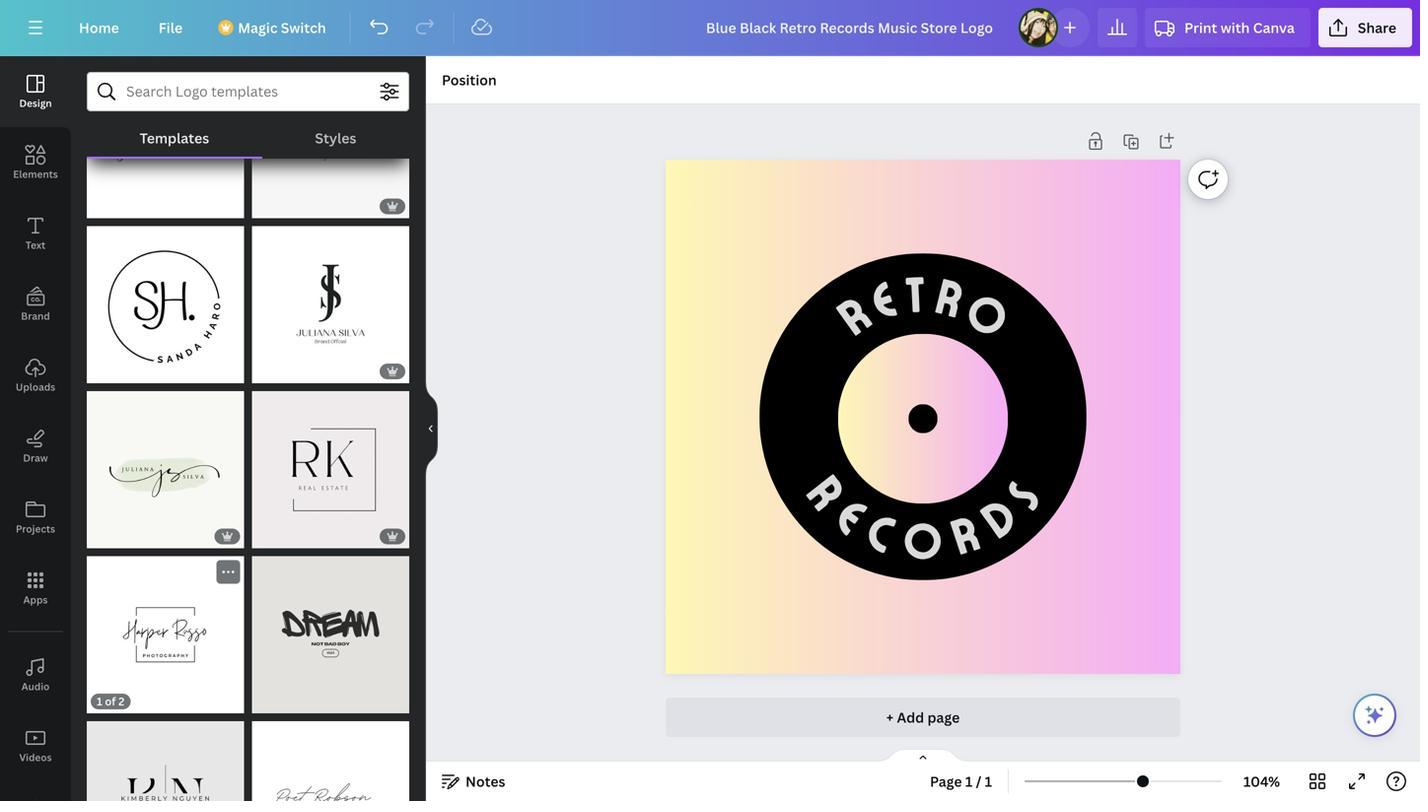 Task type: vqa. For each thing, say whether or not it's contained in the screenshot.
White Elegant Simple Modern J S Name Initial Signature Calligraphy Font Letter Brand Logo Template "group"
yes



Task type: locate. For each thing, give the bounding box(es) containing it.
share
[[1358, 18, 1397, 37]]

main menu bar
[[0, 0, 1420, 56]]

switch
[[281, 18, 326, 37]]

professional logo group
[[252, 380, 409, 549]]

0 horizontal spatial o
[[903, 509, 943, 570]]

audio button
[[0, 640, 71, 711]]

s
[[994, 468, 1051, 520]]

o right t on the right
[[955, 278, 1021, 349]]

e for e
[[826, 485, 879, 546]]

apps
[[23, 594, 48, 607]]

styles
[[315, 129, 356, 147]]

black elegant modern name initials monogram logo image
[[87, 722, 244, 802]]

classy modern minimal name logo image
[[252, 61, 409, 218]]

+ add page
[[886, 709, 960, 727]]

file button
[[143, 8, 198, 47]]

0 vertical spatial o
[[955, 278, 1021, 349]]

e inside e t r
[[863, 267, 903, 331]]

1 left of
[[97, 694, 102, 709]]

notes
[[466, 773, 505, 791]]

t
[[902, 262, 928, 323]]

file
[[159, 18, 183, 37]]

1 vertical spatial e
[[826, 485, 879, 546]]

hide image
[[425, 382, 438, 476]]

1 horizontal spatial 1
[[965, 773, 973, 791]]

d
[[969, 484, 1027, 549]]

add
[[897, 709, 924, 727]]

canva assistant image
[[1363, 704, 1387, 728]]

e
[[863, 267, 903, 331], [826, 485, 879, 546]]

black and white minimal monogram logo group
[[87, 215, 244, 384]]

0 horizontal spatial 1
[[97, 694, 102, 709]]

position
[[442, 71, 497, 89]]

1 horizontal spatial o
[[955, 278, 1021, 349]]

videos
[[19, 752, 52, 765]]

1 right the /
[[985, 773, 992, 791]]

r
[[930, 264, 969, 328], [825, 282, 880, 346], [797, 463, 860, 520], [943, 501, 986, 566]]

e t r
[[863, 262, 969, 331]]

notes button
[[434, 766, 513, 798]]

1
[[97, 694, 102, 709], [965, 773, 973, 791], [985, 773, 992, 791]]

/
[[976, 773, 982, 791]]

with
[[1221, 18, 1250, 37]]

0 vertical spatial e
[[863, 267, 903, 331]]

elements
[[13, 168, 58, 181]]

print
[[1185, 18, 1217, 37]]

uploads button
[[0, 340, 71, 411]]

c
[[860, 499, 905, 564]]

+ add page button
[[666, 698, 1181, 738]]

1 left the /
[[965, 773, 973, 791]]

of
[[105, 694, 116, 709]]

o left 'd'
[[903, 509, 943, 570]]

side panel tab list
[[0, 56, 71, 802]]

home link
[[63, 8, 135, 47]]

print with canva
[[1185, 18, 1295, 37]]

brand button
[[0, 269, 71, 340]]

white elegant simple modern j s name initial signature calligraphy font letter brand logo template group
[[87, 380, 244, 549]]

o
[[955, 278, 1021, 349], [903, 509, 943, 570]]

Design title text field
[[690, 8, 1011, 47]]

share button
[[1319, 8, 1412, 47]]

1 vertical spatial o
[[903, 509, 943, 570]]

2
[[119, 694, 125, 709]]

1 inside black white modern square frame photography logo group
[[97, 694, 102, 709]]

position button
[[434, 64, 505, 96]]

draw button
[[0, 411, 71, 482]]



Task type: describe. For each thing, give the bounding box(es) containing it.
design
[[19, 97, 52, 110]]

neutral calligraphy initials logo group
[[87, 61, 244, 218]]

classy modern minimal name logo group
[[252, 61, 409, 218]]

r inside c o r
[[943, 501, 986, 566]]

design button
[[0, 56, 71, 127]]

templates
[[140, 129, 209, 147]]

text button
[[0, 198, 71, 269]]

o inside c o r
[[903, 509, 943, 570]]

+
[[886, 709, 894, 727]]

professional logo image
[[252, 392, 409, 549]]

text
[[26, 239, 45, 252]]

black and white minimal monogram logo image
[[87, 226, 244, 384]]

2 horizontal spatial 1
[[985, 773, 992, 791]]

black white modern square frame photography logo group
[[87, 557, 244, 714]]

modern minimalist graffiti dream brand logo group
[[252, 545, 409, 714]]

c o r
[[860, 499, 986, 570]]

apps button
[[0, 553, 71, 624]]

show pages image
[[876, 749, 970, 764]]

canva
[[1253, 18, 1295, 37]]

e for e t r
[[863, 267, 903, 331]]

minimal initial brand logo group
[[252, 215, 409, 384]]

104% button
[[1230, 766, 1294, 798]]

magic
[[238, 18, 278, 37]]

white elegant simple modern j s name initial signature calligraphy font letter brand logo template image
[[87, 392, 244, 549]]

projects button
[[0, 482, 71, 553]]

print with canva button
[[1145, 8, 1311, 47]]

r inside e t r
[[930, 264, 969, 328]]

elements button
[[0, 127, 71, 198]]

magic switch
[[238, 18, 326, 37]]

page
[[930, 773, 962, 791]]

1 of 2
[[97, 694, 125, 709]]

videos button
[[0, 711, 71, 782]]

black elegant modern name initials monogram logo group
[[87, 710, 244, 802]]

projects
[[16, 523, 55, 536]]

templates button
[[87, 119, 262, 157]]

104%
[[1244, 773, 1280, 791]]

styles button
[[262, 119, 409, 157]]

brand
[[21, 310, 50, 323]]

uploads
[[16, 381, 55, 394]]

page 1 / 1
[[930, 773, 992, 791]]

draw
[[23, 452, 48, 465]]

monochrome expressive photography logo group
[[252, 710, 409, 802]]

Search Logo templates search field
[[126, 73, 370, 110]]

home
[[79, 18, 119, 37]]

page
[[928, 709, 960, 727]]

magic switch button
[[206, 8, 342, 47]]

audio
[[21, 681, 50, 694]]



